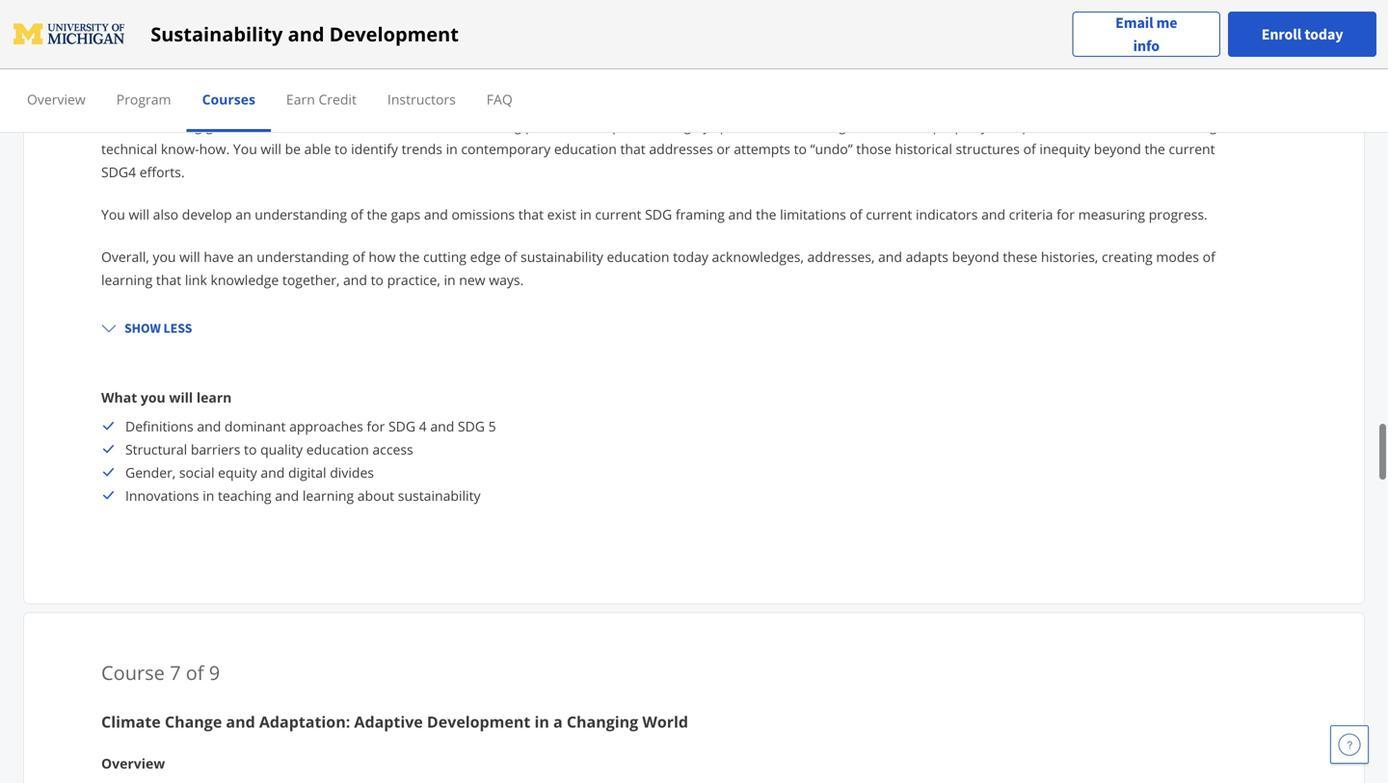 Task type: locate. For each thing, give the bounding box(es) containing it.
understanding up together,
[[257, 248, 349, 266]]

sustainability down exist
[[521, 248, 603, 266]]

you inside in this course you will discuss how imperialism both mined and marginalized indigenous knowledge around the world; colonial administrations enshrined highly unequal access to education along gender, class and cultural lines, while also building powerful complexes of highly specialized knowledge, intellectual property, and practical networks for diffusing technical know-how. you will be able to identify trends in contemporary education that addresses or attempts to "undo" those historical structures of inequity beyond the current sdg4 efforts.
[[189, 94, 212, 112]]

1 horizontal spatial access
[[1165, 94, 1206, 112]]

a
[[553, 712, 563, 733]]

building
[[471, 117, 522, 135]]

in right the trends
[[446, 140, 458, 158]]

courses
[[202, 90, 255, 108]]

certificate menu element
[[12, 69, 1377, 132]]

and up barriers
[[197, 418, 221, 436]]

gaps
[[391, 205, 421, 224]]

learning
[[101, 271, 153, 289], [303, 487, 354, 505]]

together,
[[282, 271, 340, 289]]

histories,
[[1041, 248, 1098, 266]]

acknowledges,
[[712, 248, 804, 266]]

or
[[717, 140, 730, 158]]

approaches
[[289, 418, 363, 436]]

2 vertical spatial that
[[156, 271, 181, 289]]

these
[[1003, 248, 1038, 266]]

1 horizontal spatial knowledge
[[659, 94, 727, 112]]

0 vertical spatial access
[[1165, 94, 1206, 112]]

current
[[1169, 140, 1215, 158], [595, 205, 642, 224], [866, 205, 912, 224]]

1 vertical spatial you
[[153, 248, 176, 266]]

education down you will also develop an understanding of the gaps and omissions that exist in current sdg framing and the limitations of current indicators and criteria for measuring progress.
[[607, 248, 669, 266]]

0 horizontal spatial you
[[101, 205, 125, 224]]

2 vertical spatial overview
[[101, 755, 165, 773]]

knowledge down have
[[211, 271, 279, 289]]

that down complexes
[[620, 140, 646, 158]]

understanding
[[255, 205, 347, 224], [257, 248, 349, 266]]

understanding down be
[[255, 205, 347, 224]]

for
[[336, 22, 359, 43], [1141, 117, 1159, 135], [1057, 205, 1075, 224], [367, 418, 385, 436]]

sustainability
[[151, 21, 283, 47], [363, 22, 469, 43]]

0 horizontal spatial learning
[[101, 271, 153, 289]]

and right gender
[[162, 22, 191, 43]]

exist
[[547, 205, 576, 224]]

class
[[257, 117, 287, 135]]

an for develop
[[235, 205, 251, 224]]

sdg left '4'
[[388, 418, 416, 436]]

0 horizontal spatial that
[[156, 271, 181, 289]]

current up "adapts"
[[866, 205, 912, 224]]

for right the "education"
[[336, 22, 359, 43]]

0 vertical spatial you
[[189, 94, 212, 112]]

of
[[656, 117, 669, 135], [1023, 140, 1036, 158], [351, 205, 363, 224], [850, 205, 862, 224], [352, 248, 365, 266], [504, 248, 517, 266], [1203, 248, 1215, 266], [186, 660, 204, 687]]

overview inside 'certificate menu' element
[[27, 90, 86, 108]]

teaching
[[218, 487, 271, 505]]

what
[[101, 389, 137, 407]]

1 vertical spatial understanding
[[257, 248, 349, 266]]

an right the develop
[[235, 205, 251, 224]]

will up link
[[179, 248, 200, 266]]

0 horizontal spatial sustainability
[[398, 487, 481, 505]]

the down diffusing
[[1145, 140, 1165, 158]]

be
[[285, 140, 301, 158]]

learning down "digital"
[[303, 487, 354, 505]]

you up along
[[189, 94, 212, 112]]

climate change and adaptation: adaptive development in a changing world
[[101, 712, 688, 733]]

you down gender,
[[233, 140, 257, 158]]

1 vertical spatial also
[[153, 205, 178, 224]]

to down knowledge,
[[794, 140, 807, 158]]

today inside overall, you will have an understanding of how  the cutting edge of sustainability education today acknowledges, addresses, and adapts beyond these histories, creating modes of learning that link knowledge together, and to practice, in new ways.
[[673, 248, 708, 266]]

for down unequal
[[1141, 117, 1159, 135]]

1 horizontal spatial beyond
[[1094, 140, 1141, 158]]

faq link
[[487, 90, 513, 108]]

know-
[[161, 140, 199, 158]]

you up definitions
[[141, 389, 166, 407]]

and left "adapts"
[[878, 248, 902, 266]]

1 vertical spatial today
[[673, 248, 708, 266]]

education
[[101, 117, 164, 135], [554, 140, 617, 158], [607, 248, 669, 266], [306, 441, 369, 459]]

7
[[170, 660, 181, 687]]

how left credit
[[289, 94, 316, 112]]

learning inside overall, you will have an understanding of how  the cutting edge of sustainability education today acknowledges, addresses, and adapts beyond these histories, creating modes of learning that link knowledge together, and to practice, in new ways.
[[101, 271, 153, 289]]

education up the technical
[[101, 117, 164, 135]]

you right overall,
[[153, 248, 176, 266]]

current down diffusing
[[1169, 140, 1215, 158]]

of up ways.
[[504, 248, 517, 266]]

0 horizontal spatial beyond
[[952, 248, 999, 266]]

beyond left these
[[952, 248, 999, 266]]

0 vertical spatial also
[[442, 117, 468, 135]]

what you will learn
[[101, 389, 232, 407]]

and right '4'
[[430, 418, 454, 436]]

and right framing
[[728, 205, 752, 224]]

progress.
[[1149, 205, 1208, 224]]

you
[[189, 94, 212, 112], [153, 248, 176, 266], [141, 389, 166, 407]]

highly
[[1069, 94, 1107, 112], [672, 117, 710, 135]]

and down structural barriers to quality education access
[[261, 464, 285, 482]]

and right together,
[[343, 271, 367, 289]]

in left new
[[444, 271, 456, 289]]

beyond down networks
[[1094, 140, 1141, 158]]

that left exist
[[518, 205, 544, 224]]

sdg left 5
[[458, 418, 485, 436]]

0 vertical spatial highly
[[1069, 94, 1107, 112]]

credit
[[319, 90, 357, 108]]

1 horizontal spatial learning
[[303, 487, 354, 505]]

today down framing
[[673, 248, 708, 266]]

in
[[101, 94, 113, 112]]

1 vertical spatial overview
[[27, 90, 86, 108]]

1 horizontal spatial current
[[866, 205, 912, 224]]

access up divides
[[372, 441, 413, 459]]

to up gender, social equity and digital divides on the bottom of page
[[244, 441, 257, 459]]

that left link
[[156, 271, 181, 289]]

9
[[209, 660, 220, 687]]

an right have
[[237, 248, 253, 266]]

understanding inside overall, you will have an understanding of how  the cutting edge of sustainability education today acknowledges, addresses, and adapts beyond these histories, creating modes of learning that link knowledge together, and to practice, in new ways.
[[257, 248, 349, 266]]

how up practice,
[[369, 248, 396, 266]]

0 horizontal spatial knowledge
[[211, 271, 279, 289]]

0 vertical spatial an
[[235, 205, 251, 224]]

an inside overall, you will have an understanding of how  the cutting edge of sustainability education today acknowledges, addresses, and adapts beyond these histories, creating modes of learning that link knowledge together, and to practice, in new ways.
[[237, 248, 253, 266]]

0 horizontal spatial access
[[372, 441, 413, 459]]

and up structures in the top of the page
[[995, 117, 1019, 135]]

education
[[255, 22, 332, 43]]

2 horizontal spatial current
[[1169, 140, 1215, 158]]

0 vertical spatial knowledge
[[659, 94, 727, 112]]

sdg
[[645, 205, 672, 224], [388, 418, 416, 436], [458, 418, 485, 436]]

the up acknowledges,
[[756, 205, 777, 224]]

access inside in this course you will discuss how imperialism both mined and marginalized indigenous knowledge around the world; colonial administrations enshrined highly unequal access to education along gender, class and cultural lines, while also building powerful complexes of highly specialized knowledge, intellectual property, and practical networks for diffusing technical know-how. you will be able to identify trends in contemporary education that addresses or attempts to "undo" those historical structures of inequity beyond the current sdg4 efforts.
[[1165, 94, 1206, 112]]

current right exist
[[595, 205, 642, 224]]

0 vertical spatial understanding
[[255, 205, 347, 224]]

sustainability up instructors
[[363, 22, 469, 43]]

cutting
[[423, 248, 467, 266]]

historical
[[895, 140, 952, 158]]

1 horizontal spatial highly
[[1069, 94, 1107, 112]]

discuss
[[240, 94, 286, 112]]

in inside in this course you will discuss how imperialism both mined and marginalized indigenous knowledge around the world; colonial administrations enshrined highly unequal access to education along gender, class and cultural lines, while also building powerful complexes of highly specialized knowledge, intellectual property, and practical networks for diffusing technical know-how. you will be able to identify trends in contemporary education that addresses or attempts to "undo" those historical structures of inequity beyond the current sdg4 efforts.
[[446, 140, 458, 158]]

you inside in this course you will discuss how imperialism both mined and marginalized indigenous knowledge around the world; colonial administrations enshrined highly unequal access to education along gender, class and cultural lines, while also building powerful complexes of highly specialized knowledge, intellectual property, and practical networks for diffusing technical know-how. you will be able to identify trends in contemporary education that addresses or attempts to "undo" those historical structures of inequity beyond the current sdg4 efforts.
[[233, 140, 257, 158]]

1 vertical spatial an
[[237, 248, 253, 266]]

2 horizontal spatial sdg
[[645, 205, 672, 224]]

sdg left framing
[[645, 205, 672, 224]]

1 horizontal spatial sustainability
[[521, 248, 603, 266]]

also down mined
[[442, 117, 468, 135]]

0 vertical spatial how
[[289, 94, 316, 112]]

enroll today
[[1262, 25, 1343, 44]]

you down sdg4
[[101, 205, 125, 224]]

to down cultural
[[335, 140, 347, 158]]

imperialism
[[320, 94, 394, 112]]

in this course you will discuss how imperialism both mined and marginalized indigenous knowledge around the world; colonial administrations enshrined highly unequal access to education along gender, class and cultural lines, while also building powerful complexes of highly specialized knowledge, intellectual property, and practical networks for diffusing technical know-how. you will be able to identify trends in contemporary education that addresses or attempts to "undo" those historical structures of inequity beyond the current sdg4 efforts.
[[101, 94, 1222, 181]]

sustainability up courses link
[[151, 21, 283, 47]]

1 horizontal spatial you
[[233, 140, 257, 158]]

0 horizontal spatial today
[[673, 248, 708, 266]]

today right enroll
[[1305, 25, 1343, 44]]

development up instructors
[[329, 21, 459, 47]]

me
[[1156, 13, 1177, 32]]

digital
[[288, 464, 326, 482]]

sustainability right about
[[398, 487, 481, 505]]

also inside in this course you will discuss how imperialism both mined and marginalized indigenous knowledge around the world; colonial administrations enshrined highly unequal access to education along gender, class and cultural lines, while also building powerful complexes of highly specialized knowledge, intellectual property, and practical networks for diffusing technical know-how. you will be able to identify trends in contemporary education that addresses or attempts to "undo" those historical structures of inequity beyond the current sdg4 efforts.
[[442, 117, 468, 135]]

1 vertical spatial learning
[[303, 487, 354, 505]]

diffusing
[[1162, 117, 1217, 135]]

to left practice,
[[371, 271, 384, 289]]

to
[[1210, 94, 1222, 112], [335, 140, 347, 158], [794, 140, 807, 158], [371, 271, 384, 289], [244, 441, 257, 459]]

instructors link
[[387, 90, 456, 108]]

today inside button
[[1305, 25, 1343, 44]]

along
[[167, 117, 202, 135]]

highly up networks
[[1069, 94, 1107, 112]]

program
[[116, 90, 171, 108]]

highly up the addresses
[[672, 117, 710, 135]]

0 vertical spatial today
[[1305, 25, 1343, 44]]

adaptive
[[354, 712, 423, 733]]

climate
[[101, 712, 161, 733]]

1 horizontal spatial that
[[518, 205, 544, 224]]

email me info
[[1116, 13, 1177, 55]]

knowledge up the addresses
[[659, 94, 727, 112]]

course
[[143, 94, 186, 112]]

will inside overall, you will have an understanding of how  the cutting edge of sustainability education today acknowledges, addresses, and adapts beyond these histories, creating modes of learning that link knowledge together, and to practice, in new ways.
[[179, 248, 200, 266]]

indicators
[[916, 205, 978, 224]]

1 vertical spatial knowledge
[[211, 271, 279, 289]]

0 horizontal spatial how
[[289, 94, 316, 112]]

development
[[329, 21, 459, 47], [427, 712, 530, 733]]

earn credit
[[286, 90, 357, 108]]

0 vertical spatial you
[[233, 140, 257, 158]]

you for learn
[[141, 389, 166, 407]]

0 horizontal spatial highly
[[672, 117, 710, 135]]

2 vertical spatial you
[[141, 389, 166, 407]]

those
[[856, 140, 892, 158]]

also left the develop
[[153, 205, 178, 224]]

1 vertical spatial that
[[518, 205, 544, 224]]

access
[[1165, 94, 1206, 112], [372, 441, 413, 459]]

have
[[204, 248, 234, 266]]

the left gaps
[[367, 205, 387, 224]]

knowledge inside overall, you will have an understanding of how  the cutting edge of sustainability education today acknowledges, addresses, and adapts beyond these histories, creating modes of learning that link knowledge together, and to practice, in new ways.
[[211, 271, 279, 289]]

how.
[[199, 140, 230, 158]]

learning down overall,
[[101, 271, 153, 289]]

show
[[124, 320, 161, 337]]

for right criteria
[[1057, 205, 1075, 224]]

1 horizontal spatial today
[[1305, 25, 1343, 44]]

0 vertical spatial learning
[[101, 271, 153, 289]]

structural barriers to quality education access
[[125, 441, 413, 459]]

edge
[[470, 248, 501, 266]]

1 vertical spatial sustainability
[[398, 487, 481, 505]]

0 vertical spatial sustainability
[[521, 248, 603, 266]]

adapts
[[906, 248, 949, 266]]

efforts.
[[140, 163, 185, 181]]

today
[[1305, 25, 1343, 44], [673, 248, 708, 266]]

ways.
[[489, 271, 524, 289]]

2 horizontal spatial that
[[620, 140, 646, 158]]

current inside in this course you will discuss how imperialism both mined and marginalized indigenous knowledge around the world; colonial administrations enshrined highly unequal access to education along gender, class and cultural lines, while also building powerful complexes of highly specialized knowledge, intellectual property, and practical networks for diffusing technical know-how. you will be able to identify trends in contemporary education that addresses or attempts to "undo" those historical structures of inequity beyond the current sdg4 efforts.
[[1169, 140, 1215, 158]]

earn credit link
[[286, 90, 357, 108]]

for left '4'
[[367, 418, 385, 436]]

1 horizontal spatial also
[[442, 117, 468, 135]]

education inside overall, you will have an understanding of how  the cutting edge of sustainability education today acknowledges, addresses, and adapts beyond these histories, creating modes of learning that link knowledge together, and to practice, in new ways.
[[607, 248, 669, 266]]

1 vertical spatial you
[[101, 205, 125, 224]]

1 vertical spatial beyond
[[952, 248, 999, 266]]

overall,
[[101, 248, 149, 266]]

and up earn
[[288, 21, 324, 47]]

overview left in at the top of page
[[27, 90, 86, 108]]

less
[[163, 320, 192, 337]]

overview up program on the top
[[101, 65, 165, 83]]

overview down "climate"
[[101, 755, 165, 773]]

1 horizontal spatial how
[[369, 248, 396, 266]]

the up practice,
[[399, 248, 420, 266]]

development left a on the left
[[427, 712, 530, 733]]

beyond inside overall, you will have an understanding of how  the cutting edge of sustainability education today acknowledges, addresses, and adapts beyond these histories, creating modes of learning that link knowledge together, and to practice, in new ways.
[[952, 248, 999, 266]]

you inside overall, you will have an understanding of how  the cutting edge of sustainability education today acknowledges, addresses, and adapts beyond these histories, creating modes of learning that link knowledge together, and to practice, in new ways.
[[153, 248, 176, 266]]

1 vertical spatial how
[[369, 248, 396, 266]]

access up diffusing
[[1165, 94, 1206, 112]]

0 vertical spatial beyond
[[1094, 140, 1141, 158]]

0 vertical spatial that
[[620, 140, 646, 158]]

learn
[[196, 389, 232, 407]]



Task type: vqa. For each thing, say whether or not it's contained in the screenshot.
Browse all subjects button
no



Task type: describe. For each thing, give the bounding box(es) containing it.
barriers
[[191, 441, 240, 459]]

0 vertical spatial development
[[329, 21, 459, 47]]

program link
[[116, 90, 171, 108]]

will up gender,
[[216, 94, 237, 112]]

powerful
[[525, 117, 582, 135]]

knowledge,
[[786, 117, 857, 135]]

adaptation:
[[259, 712, 350, 733]]

to up diffusing
[[1210, 94, 1222, 112]]

to inside overall, you will have an understanding of how  the cutting edge of sustainability education today acknowledges, addresses, and adapts beyond these histories, creating modes of learning that link knowledge together, and to practice, in new ways.
[[371, 271, 384, 289]]

definitions and dominant approaches for sdg 4 and sdg 5
[[125, 418, 496, 436]]

1 horizontal spatial sustainability
[[363, 22, 469, 43]]

email me info button
[[1072, 11, 1221, 57]]

in down social
[[203, 487, 214, 505]]

indigenous
[[586, 94, 656, 112]]

in left a on the left
[[534, 712, 549, 733]]

faq
[[487, 90, 513, 108]]

of up the addresses
[[656, 117, 669, 135]]

understanding for the
[[255, 205, 347, 224]]

this
[[117, 94, 140, 112]]

dominant
[[225, 418, 286, 436]]

practice,
[[387, 271, 440, 289]]

that inside in this course you will discuss how imperialism both mined and marginalized indigenous knowledge around the world; colonial administrations enshrined highly unequal access to education along gender, class and cultural lines, while also building powerful complexes of highly specialized knowledge, intellectual property, and practical networks for diffusing technical know-how. you will be able to identify trends in contemporary education that addresses or attempts to "undo" those historical structures of inequity beyond the current sdg4 efforts.
[[620, 140, 646, 158]]

develop
[[182, 205, 232, 224]]

of left gaps
[[351, 205, 363, 224]]

and right change
[[226, 712, 255, 733]]

able
[[304, 140, 331, 158]]

measuring
[[1078, 205, 1145, 224]]

enshrined
[[1002, 94, 1065, 112]]

unequal
[[1110, 94, 1162, 112]]

sustainability and development
[[151, 21, 459, 47]]

definitions
[[125, 418, 193, 436]]

and right gaps
[[424, 205, 448, 224]]

around
[[731, 94, 777, 112]]

how inside in this course you will discuss how imperialism both mined and marginalized indigenous knowledge around the world; colonial administrations enshrined highly unequal access to education along gender, class and cultural lines, while also building powerful complexes of highly specialized knowledge, intellectual property, and practical networks for diffusing technical know-how. you will be able to identify trends in contemporary education that addresses or attempts to "undo" those historical structures of inequity beyond the current sdg4 efforts.
[[289, 94, 316, 112]]

complexes
[[585, 117, 653, 135]]

changing
[[567, 712, 638, 733]]

specialized
[[713, 117, 782, 135]]

how inside overall, you will have an understanding of how  the cutting edge of sustainability education today acknowledges, addresses, and adapts beyond these histories, creating modes of learning that link knowledge together, and to practice, in new ways.
[[369, 248, 396, 266]]

you for have
[[153, 248, 176, 266]]

0 horizontal spatial also
[[153, 205, 178, 224]]

help center image
[[1338, 734, 1361, 757]]

of right modes
[[1203, 248, 1215, 266]]

equity
[[218, 464, 257, 482]]

overview link
[[27, 90, 86, 108]]

sustainability inside overall, you will have an understanding of how  the cutting edge of sustainability education today acknowledges, addresses, and adapts beyond these histories, creating modes of learning that link knowledge together, and to practice, in new ways.
[[521, 248, 603, 266]]

new
[[459, 271, 485, 289]]

info
[[1133, 36, 1160, 55]]

contemporary
[[461, 140, 551, 158]]

divides
[[330, 464, 374, 482]]

practical
[[1022, 117, 1075, 135]]

innovations
[[125, 487, 199, 505]]

gender
[[101, 22, 158, 43]]

identify
[[351, 140, 398, 158]]

that inside overall, you will have an understanding of how  the cutting edge of sustainability education today acknowledges, addresses, and adapts beyond these histories, creating modes of learning that link knowledge together, and to practice, in new ways.
[[156, 271, 181, 289]]

instructors
[[387, 90, 456, 108]]

gender and quality education for sustainability
[[101, 22, 469, 43]]

of right 7
[[186, 660, 204, 687]]

and up be
[[291, 117, 315, 135]]

in right exist
[[580, 205, 592, 224]]

education down the approaches
[[306, 441, 369, 459]]

earn
[[286, 90, 315, 108]]

attempts
[[734, 140, 790, 158]]

marginalized
[[501, 94, 583, 112]]

inequity
[[1040, 140, 1090, 158]]

omissions
[[452, 205, 515, 224]]

colonial
[[847, 94, 896, 112]]

understanding for how
[[257, 248, 349, 266]]

world;
[[804, 94, 844, 112]]

link
[[185, 271, 207, 289]]

show less
[[124, 320, 192, 337]]

will left be
[[261, 140, 281, 158]]

and left criteria
[[981, 205, 1005, 224]]

about
[[357, 487, 394, 505]]

both
[[397, 94, 427, 112]]

innovations in teaching and learning about sustainability
[[125, 487, 481, 505]]

gender, social equity and digital divides
[[125, 464, 374, 482]]

social
[[179, 464, 215, 482]]

0 horizontal spatial sustainability
[[151, 21, 283, 47]]

lines,
[[369, 117, 402, 135]]

addresses
[[649, 140, 713, 158]]

will left learn
[[169, 389, 193, 407]]

of left cutting at top
[[352, 248, 365, 266]]

1 vertical spatial development
[[427, 712, 530, 733]]

of right the limitations
[[850, 205, 862, 224]]

gender,
[[125, 464, 176, 482]]

structures
[[956, 140, 1020, 158]]

framing
[[676, 205, 725, 224]]

overall, you will have an understanding of how  the cutting edge of sustainability education today acknowledges, addresses, and adapts beyond these histories, creating modes of learning that link knowledge together, and to practice, in new ways.
[[101, 248, 1215, 289]]

for inside in this course you will discuss how imperialism both mined and marginalized indigenous knowledge around the world; colonial administrations enshrined highly unequal access to education along gender, class and cultural lines, while also building powerful complexes of highly specialized knowledge, intellectual property, and practical networks for diffusing technical know-how. you will be able to identify trends in contemporary education that addresses or attempts to "undo" those historical structures of inequity beyond the current sdg4 efforts.
[[1141, 117, 1159, 135]]

university of michigan image
[[12, 19, 127, 50]]

education down powerful
[[554, 140, 617, 158]]

will up overall,
[[129, 205, 149, 224]]

beyond inside in this course you will discuss how imperialism both mined and marginalized indigenous knowledge around the world; colonial administrations enshrined highly unequal access to education along gender, class and cultural lines, while also building powerful complexes of highly specialized knowledge, intellectual property, and practical networks for diffusing technical know-how. you will be able to identify trends in contemporary education that addresses or attempts to "undo" those historical structures of inequity beyond the current sdg4 efforts.
[[1094, 140, 1141, 158]]

1 vertical spatial highly
[[672, 117, 710, 135]]

in inside overall, you will have an understanding of how  the cutting edge of sustainability education today acknowledges, addresses, and adapts beyond these histories, creating modes of learning that link knowledge together, and to practice, in new ways.
[[444, 271, 456, 289]]

and up building
[[474, 94, 498, 112]]

the left world;
[[780, 94, 801, 112]]

intellectual
[[861, 117, 929, 135]]

mined
[[430, 94, 470, 112]]

knowledge inside in this course you will discuss how imperialism both mined and marginalized indigenous knowledge around the world; colonial administrations enshrined highly unequal access to education along gender, class and cultural lines, while also building powerful complexes of highly specialized knowledge, intellectual property, and practical networks for diffusing technical know-how. you will be able to identify trends in contemporary education that addresses or attempts to "undo" those historical structures of inequity beyond the current sdg4 efforts.
[[659, 94, 727, 112]]

4
[[419, 418, 427, 436]]

change
[[165, 712, 222, 733]]

the inside overall, you will have an understanding of how  the cutting edge of sustainability education today acknowledges, addresses, and adapts beyond these histories, creating modes of learning that link knowledge together, and to practice, in new ways.
[[399, 248, 420, 266]]

an for have
[[237, 248, 253, 266]]

networks
[[1079, 117, 1137, 135]]

while
[[405, 117, 439, 135]]

5
[[488, 418, 496, 436]]

1 vertical spatial access
[[372, 441, 413, 459]]

0 horizontal spatial current
[[595, 205, 642, 224]]

addresses,
[[807, 248, 875, 266]]

criteria
[[1009, 205, 1053, 224]]

0 vertical spatial overview
[[101, 65, 165, 83]]

0 horizontal spatial sdg
[[388, 418, 416, 436]]

quality
[[195, 22, 251, 43]]

trends
[[402, 140, 442, 158]]

1 horizontal spatial sdg
[[458, 418, 485, 436]]

enroll
[[1262, 25, 1302, 44]]

and down "digital"
[[275, 487, 299, 505]]

courses link
[[202, 90, 255, 108]]

show less button
[[94, 311, 200, 346]]

of down practical
[[1023, 140, 1036, 158]]



